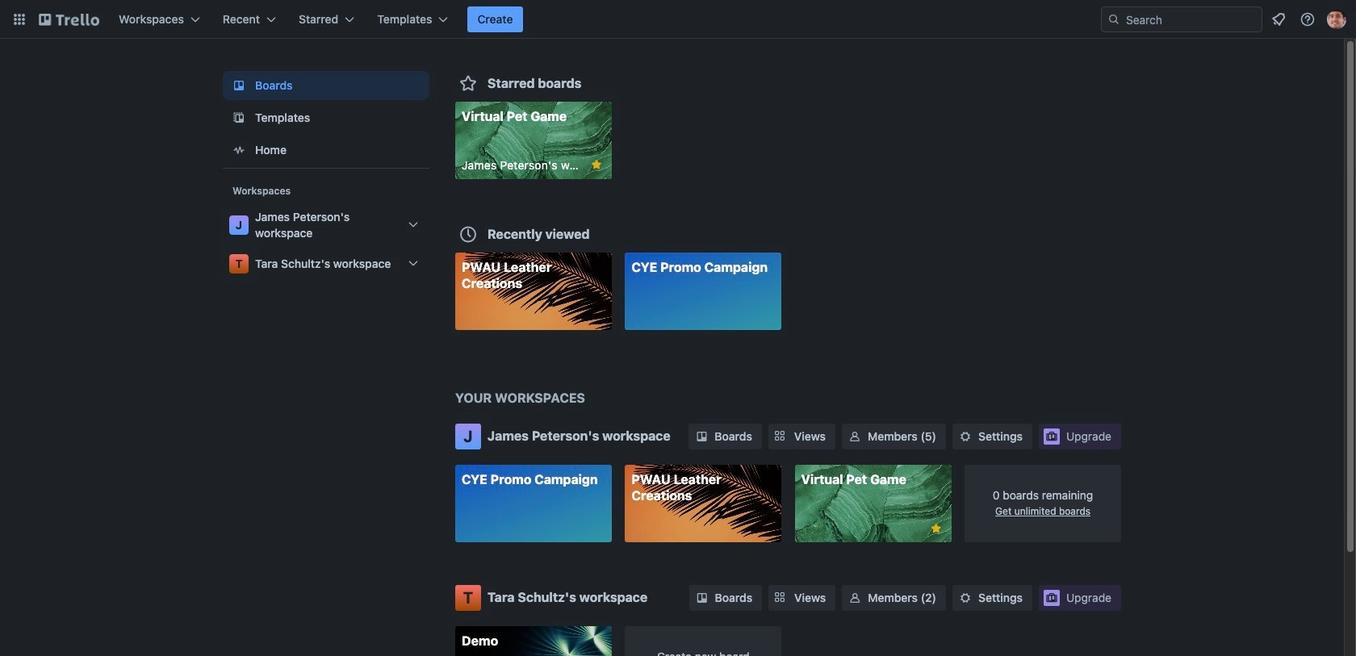 Task type: describe. For each thing, give the bounding box(es) containing it.
template board image
[[229, 108, 249, 128]]

board image
[[229, 76, 249, 95]]

back to home image
[[39, 6, 99, 32]]

open information menu image
[[1300, 11, 1316, 27]]

primary element
[[0, 0, 1357, 39]]

search image
[[1108, 13, 1121, 26]]

0 notifications image
[[1269, 10, 1289, 29]]

james peterson (jamespeterson93) image
[[1327, 10, 1347, 29]]



Task type: locate. For each thing, give the bounding box(es) containing it.
Search field
[[1101, 6, 1263, 32]]

home image
[[229, 141, 249, 160]]

sm image
[[958, 429, 974, 445], [694, 590, 710, 606], [958, 590, 974, 606]]

click to unstar this board. it will be removed from your starred list. image
[[589, 157, 604, 172]]

sm image
[[694, 429, 710, 445], [847, 429, 863, 445], [847, 590, 863, 606]]



Task type: vqa. For each thing, say whether or not it's contained in the screenshot.
Open information menu icon
yes



